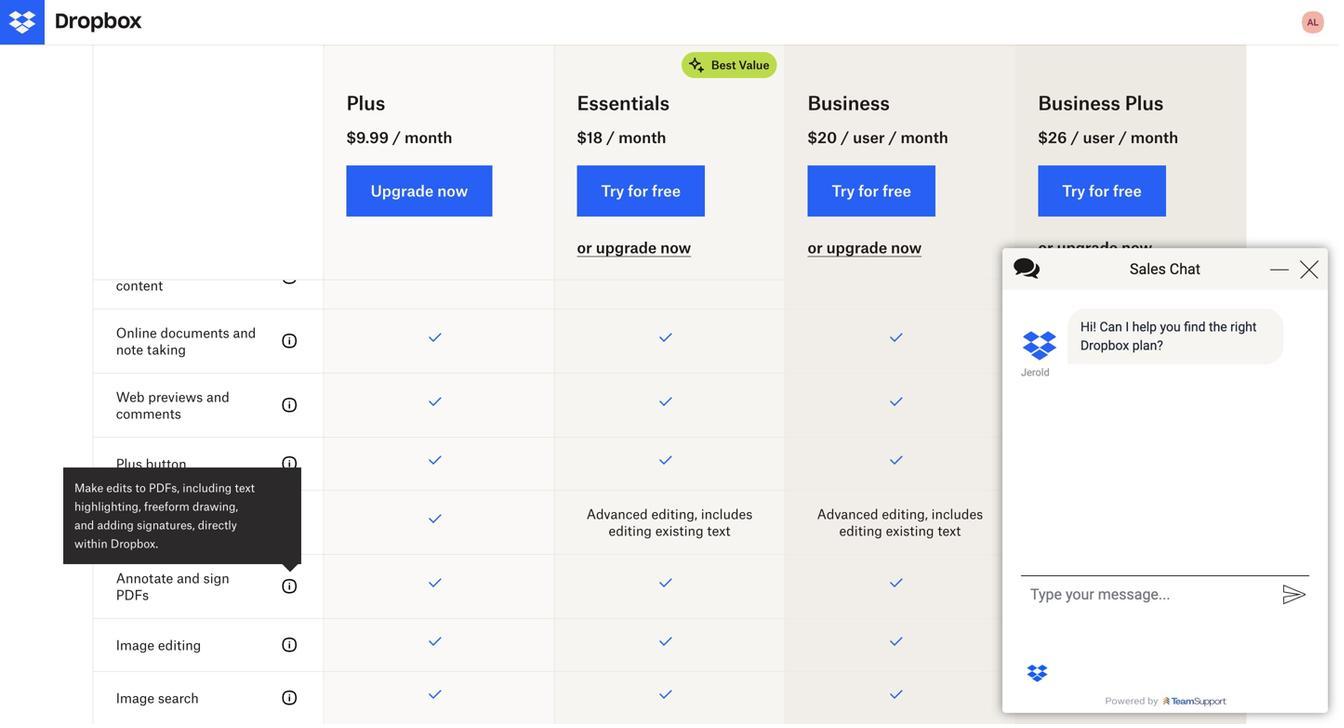 Task type: locate. For each thing, give the bounding box(es) containing it.
1 included element from the top
[[1016, 374, 1246, 437]]

brand
[[584, 144, 622, 159], [815, 144, 852, 159], [1045, 144, 1082, 159]]

1 existing from the left
[[655, 523, 704, 539]]

0 horizontal spatial plus
[[116, 456, 142, 472]]

1 video from the left
[[465, 25, 497, 40]]

review,
[[475, 8, 517, 24], [708, 8, 751, 24], [939, 8, 981, 24], [1170, 8, 1212, 24]]

/
[[392, 128, 401, 146], [606, 128, 615, 146], [841, 128, 849, 146], [889, 128, 897, 146], [1071, 128, 1079, 146], [1119, 128, 1127, 146]]

sign
[[203, 570, 229, 586]]

try for free down "$20 / user / month"
[[832, 182, 911, 200]]

documents
[[160, 325, 229, 341]]

1 / from the left
[[392, 128, 401, 146]]

user
[[853, 128, 885, 146], [1083, 128, 1115, 146]]

file inside 4 file uploads, live review, versions, and video collaboration
[[373, 8, 392, 24]]

try for 1st or upgrade now link from right
[[1062, 182, 1085, 200]]

standard image
[[279, 266, 301, 288], [279, 330, 301, 352], [279, 511, 301, 534], [279, 576, 301, 598], [279, 634, 301, 656], [279, 687, 301, 709]]

online
[[116, 325, 157, 341]]

1 horizontal spatial deliver
[[883, 144, 924, 159]]

business
[[808, 92, 890, 114], [1038, 92, 1121, 114]]

brand and deliver up to 100 gb
[[584, 144, 755, 176], [815, 144, 985, 176]]

1 horizontal spatial editing,
[[882, 506, 928, 522]]

deliver
[[382, 152, 425, 168]]

upgrade
[[371, 182, 434, 200]]

gb right 2
[[476, 152, 496, 168]]

1 horizontal spatial includes
[[932, 506, 983, 522]]

upgrade
[[596, 239, 657, 257], [826, 239, 887, 257], [1057, 239, 1118, 257]]

plus button
[[116, 456, 187, 472]]

1 versions, from the left
[[381, 25, 434, 40]]

0 horizontal spatial advanced
[[587, 506, 648, 522]]

gb inside brand and deliver up to 250 gb
[[1121, 160, 1141, 176]]

editing,
[[651, 506, 697, 522], [882, 506, 928, 522]]

1 upgrade from the left
[[596, 239, 657, 257]]

1 horizontal spatial brand and deliver up to 100 gb
[[815, 144, 985, 176]]

2 brand and deliver up to 100 gb from the left
[[815, 144, 985, 176]]

upgrade for 1st or upgrade now link from right
[[1057, 239, 1118, 257]]

2 live from the left
[[684, 8, 705, 24]]

or upgrade now link
[[577, 239, 691, 257], [808, 239, 922, 257], [1038, 239, 1152, 257]]

pdf editing
[[116, 515, 189, 530]]

2 horizontal spatial try
[[1062, 182, 1085, 200]]

includes
[[701, 506, 753, 522], [932, 506, 983, 522]]

1 collaboration from the left
[[399, 41, 479, 57]]

signatures,
[[137, 518, 195, 532]]

6 standard image from the top
[[279, 687, 301, 709]]

2 horizontal spatial or upgrade now
[[1038, 239, 1152, 257]]

image down pdfs
[[116, 637, 154, 653]]

standard image for integrated cloud content
[[279, 266, 301, 288]]

1 or upgrade now from the left
[[577, 239, 691, 257]]

0 horizontal spatial try for free
[[601, 182, 681, 200]]

make edits to pdfs, including text highlighting, freeform drawing, and adding signatures, directly within dropbox.
[[74, 481, 255, 551]]

try for free link down "$20 / user / month"
[[808, 166, 936, 217]]

1 month from the left
[[405, 128, 452, 146]]

100 left $20
[[732, 144, 755, 159]]

3 video from the left
[[926, 25, 959, 40]]

1 horizontal spatial user
[[1083, 128, 1115, 146]]

productivity and sharing tools
[[116, 89, 388, 111]]

standard image for online documents and note taking
[[279, 330, 301, 352]]

versions,
[[381, 25, 434, 40], [611, 25, 665, 40], [842, 25, 896, 40], [1072, 25, 1126, 40]]

4 live from the left
[[1145, 8, 1166, 24]]

advanced
[[587, 506, 648, 522], [817, 506, 878, 522]]

live inside 4 file uploads, live review, versions, and video collaboration
[[450, 8, 471, 24]]

or
[[577, 239, 592, 257], [808, 239, 823, 257], [1038, 239, 1053, 257]]

2 horizontal spatial try for free
[[1062, 182, 1142, 200]]

make
[[74, 481, 103, 495]]

1 live from the left
[[450, 8, 471, 24]]

0 horizontal spatial free
[[652, 182, 681, 200]]

included element for image editing
[[1016, 619, 1246, 671]]

web
[[116, 389, 145, 405]]

1 business from the left
[[808, 92, 890, 114]]

1 horizontal spatial or upgrade now
[[808, 239, 922, 257]]

1 brand and deliver up to 100 gb from the left
[[584, 144, 755, 176]]

3 versions, from the left
[[842, 25, 896, 40]]

try down the $18 / month at the left
[[601, 182, 624, 200]]

for
[[628, 182, 648, 200], [859, 182, 879, 200], [1089, 182, 1110, 200]]

1 horizontal spatial business
[[1038, 92, 1121, 114]]

and inside 4 file uploads, live review, versions, and video collaboration
[[438, 25, 461, 40]]

1 horizontal spatial free
[[883, 182, 911, 200]]

plus up '$9.99'
[[347, 92, 385, 114]]

1 horizontal spatial plus
[[347, 92, 385, 114]]

0 horizontal spatial try
[[601, 182, 624, 200]]

existing
[[655, 523, 704, 539], [886, 523, 934, 539]]

text inside make edits to pdfs, including text highlighting, freeform drawing, and adding signatures, directly within dropbox.
[[235, 481, 255, 495]]

3 try for free link from the left
[[1038, 166, 1166, 217]]

image
[[116, 637, 154, 653], [116, 690, 154, 706]]

2 horizontal spatial try for free link
[[1038, 166, 1166, 217]]

included element
[[1016, 374, 1246, 437], [1016, 619, 1246, 671]]

5 standard image from the top
[[279, 634, 301, 656]]

value
[[739, 58, 770, 72]]

2 horizontal spatial or
[[1038, 239, 1053, 257]]

for for 2nd or upgrade now link from the right
[[859, 182, 879, 200]]

plus for plus
[[347, 92, 385, 114]]

1 horizontal spatial 10
[[819, 8, 833, 24]]

try down $26
[[1062, 182, 1085, 200]]

2 try from the left
[[832, 182, 855, 200]]

and inside make edits to pdfs, including text highlighting, freeform drawing, and adding signatures, directly within dropbox.
[[74, 518, 94, 532]]

4 versions, from the left
[[1072, 25, 1126, 40]]

2 / from the left
[[606, 128, 615, 146]]

/ for $9.99
[[392, 128, 401, 146]]

250
[[1192, 144, 1217, 159]]

100 left $26
[[962, 144, 985, 159]]

0 vertical spatial image
[[116, 637, 154, 653]]

0 horizontal spatial editing,
[[651, 506, 697, 522]]

1 horizontal spatial try for free
[[832, 182, 911, 200]]

web previews and comments
[[116, 389, 230, 422]]

1 vertical spatial included element
[[1016, 619, 1246, 671]]

essentials
[[577, 92, 670, 114]]

/ for $26
[[1071, 128, 1079, 146]]

try for free for 'try for free' link associated with 3rd or upgrade now link from the right
[[601, 182, 681, 200]]

3 brand from the left
[[1045, 144, 1082, 159]]

advanced editing, includes editing existing text
[[587, 506, 753, 539], [817, 506, 983, 539]]

1 vertical spatial standard image
[[279, 453, 301, 475]]

2 includes from the left
[[932, 506, 983, 522]]

0 horizontal spatial deliver
[[652, 144, 693, 159]]

standard image for image editing
[[279, 634, 301, 656]]

4 review, from the left
[[1170, 8, 1212, 24]]

$18
[[577, 128, 603, 146]]

productivity
[[116, 89, 227, 111]]

3 or upgrade now link from the left
[[1038, 239, 1152, 257]]

file
[[373, 8, 392, 24], [606, 8, 625, 24], [837, 8, 856, 24], [1067, 8, 1086, 24]]

0 horizontal spatial includes
[[701, 506, 753, 522]]

3 try from the left
[[1062, 182, 1085, 200]]

deliver
[[652, 144, 693, 159], [883, 144, 924, 159], [1112, 144, 1153, 159]]

0 horizontal spatial for
[[628, 182, 648, 200]]

4 standard image from the top
[[279, 576, 301, 598]]

3 10 from the left
[[1050, 8, 1064, 24]]

2 try for free link from the left
[[808, 166, 936, 217]]

collaboration
[[399, 41, 479, 57], [630, 41, 710, 57], [860, 41, 940, 57], [1091, 41, 1171, 57]]

try for free link for 2nd or upgrade now link from the right
[[808, 166, 936, 217]]

uploads,
[[395, 8, 447, 24], [629, 8, 680, 24], [859, 8, 911, 24], [1090, 8, 1142, 24]]

0 horizontal spatial 100
[[732, 144, 755, 159]]

2 horizontal spatial or upgrade now link
[[1038, 239, 1152, 257]]

content
[[116, 277, 163, 293]]

0 horizontal spatial business
[[808, 92, 890, 114]]

0 horizontal spatial upgrade
[[596, 239, 657, 257]]

1 vertical spatial image
[[116, 690, 154, 706]]

0 horizontal spatial existing
[[655, 523, 704, 539]]

user right $20
[[853, 128, 885, 146]]

3 / from the left
[[841, 128, 849, 146]]

for down brand and deliver up to 250 gb
[[1089, 182, 1110, 200]]

1 horizontal spatial brand
[[815, 144, 852, 159]]

0 vertical spatial standard image
[[279, 394, 301, 417]]

for down "$20 / user / month"
[[859, 182, 879, 200]]

2 10 file uploads, live review, versions, and video collaboration from the left
[[819, 8, 981, 57]]

2 horizontal spatial free
[[1113, 182, 1142, 200]]

standard image for pdf editing
[[279, 511, 301, 534]]

1 horizontal spatial advanced editing, includes editing existing text
[[817, 506, 983, 539]]

1 try from the left
[[601, 182, 624, 200]]

deliver down business plus at the right top of the page
[[1112, 144, 1153, 159]]

2 for from the left
[[859, 182, 879, 200]]

3 for from the left
[[1089, 182, 1110, 200]]

1 horizontal spatial 100
[[962, 144, 985, 159]]

business plus
[[1038, 92, 1164, 114]]

2 horizontal spatial for
[[1089, 182, 1110, 200]]

1 brand from the left
[[584, 144, 622, 159]]

1 horizontal spatial upgrade
[[826, 239, 887, 257]]

comments
[[116, 406, 181, 422]]

plus
[[347, 92, 385, 114], [1125, 92, 1164, 114], [116, 456, 142, 472]]

previews
[[148, 389, 203, 405]]

business up $20
[[808, 92, 890, 114]]

for for 1st or upgrade now link from right
[[1089, 182, 1110, 200]]

try for free
[[601, 182, 681, 200], [832, 182, 911, 200], [1062, 182, 1142, 200]]

2 business from the left
[[1038, 92, 1121, 114]]

online documents and note taking
[[116, 325, 256, 357]]

1 file from the left
[[373, 8, 392, 24]]

up inside brand and deliver up to 250 gb
[[1157, 144, 1173, 159]]

1 horizontal spatial or
[[808, 239, 823, 257]]

1 10 file uploads, live review, versions, and video collaboration from the left
[[588, 8, 751, 57]]

or upgrade now
[[577, 239, 691, 257], [808, 239, 922, 257], [1038, 239, 1152, 257]]

10 file uploads, live review, versions, and video collaboration
[[588, 8, 751, 57], [819, 8, 981, 57], [1050, 8, 1212, 57]]

3 deliver from the left
[[1112, 144, 1153, 159]]

2 horizontal spatial deliver
[[1112, 144, 1153, 159]]

try down $20
[[832, 182, 855, 200]]

to
[[716, 144, 728, 159], [947, 144, 959, 159], [1176, 144, 1189, 159], [448, 152, 461, 168], [135, 481, 146, 495]]

deliver right $20
[[883, 144, 924, 159]]

live
[[450, 8, 471, 24], [684, 8, 705, 24], [915, 8, 935, 24], [1145, 8, 1166, 24]]

gb down $26 / user / month
[[1121, 160, 1141, 176]]

$18 / month
[[577, 128, 666, 146]]

2 versions, from the left
[[611, 25, 665, 40]]

standard image
[[279, 394, 301, 417], [279, 453, 301, 475]]

0 horizontal spatial advanced editing, includes editing existing text
[[587, 506, 753, 539]]

1 horizontal spatial try
[[832, 182, 855, 200]]

standard image for plus button
[[279, 453, 301, 475]]

2 horizontal spatial brand
[[1045, 144, 1082, 159]]

2 10 from the left
[[819, 8, 833, 24]]

try for 2nd or upgrade now link from the right
[[832, 182, 855, 200]]

0 horizontal spatial user
[[853, 128, 885, 146]]

try
[[601, 182, 624, 200], [832, 182, 855, 200], [1062, 182, 1085, 200]]

2 free from the left
[[883, 182, 911, 200]]

try for free link for 1st or upgrade now link from right
[[1038, 166, 1166, 217]]

0 horizontal spatial 10
[[588, 8, 603, 24]]

gb
[[476, 152, 496, 168], [660, 160, 680, 176], [890, 160, 910, 176], [1121, 160, 1141, 176]]

1 horizontal spatial advanced
[[817, 506, 878, 522]]

business up $26
[[1038, 92, 1121, 114]]

1 for from the left
[[628, 182, 648, 200]]

1 horizontal spatial try for free link
[[808, 166, 936, 217]]

1 review, from the left
[[475, 8, 517, 24]]

2 horizontal spatial 10
[[1050, 8, 1064, 24]]

now for 2nd or upgrade now link from the right
[[891, 239, 922, 257]]

and inside brand and deliver up to 250 gb
[[1086, 144, 1109, 159]]

for down the $18 / month at the left
[[628, 182, 648, 200]]

1 horizontal spatial or upgrade now link
[[808, 239, 922, 257]]

1 advanced from the left
[[587, 506, 648, 522]]

plus up $26 / user / month
[[1125, 92, 1164, 114]]

0 horizontal spatial 10 file uploads, live review, versions, and video collaboration
[[588, 8, 751, 57]]

try for free link down the $18 / month at the left
[[577, 166, 705, 217]]

3 upgrade from the left
[[1057, 239, 1118, 257]]

user down business plus at the right top of the page
[[1083, 128, 1115, 146]]

1 user from the left
[[853, 128, 885, 146]]

1 image from the top
[[116, 637, 154, 653]]

standard image for web previews and comments
[[279, 394, 301, 417]]

0 horizontal spatial or upgrade now link
[[577, 239, 691, 257]]

0 horizontal spatial brand and deliver up to 100 gb
[[584, 144, 755, 176]]

image left search
[[116, 690, 154, 706]]

adding
[[97, 518, 134, 532]]

2 included element from the top
[[1016, 619, 1246, 671]]

1 horizontal spatial 10 file uploads, live review, versions, and video collaboration
[[819, 8, 981, 57]]

1 uploads, from the left
[[395, 8, 447, 24]]

freeform
[[144, 500, 189, 514]]

for for 3rd or upgrade now link from the right
[[628, 182, 648, 200]]

and
[[438, 25, 461, 40], [669, 25, 692, 40], [899, 25, 922, 40], [1130, 25, 1153, 40], [231, 89, 265, 111], [625, 144, 648, 159], [856, 144, 879, 159], [1086, 144, 1109, 159], [233, 325, 256, 341], [206, 389, 230, 405], [74, 518, 94, 532], [177, 570, 200, 586]]

2 try for free from the left
[[832, 182, 911, 200]]

2 user from the left
[[1083, 128, 1115, 146]]

image for image editing
[[116, 637, 154, 653]]

2 uploads, from the left
[[629, 8, 680, 24]]

0 vertical spatial included element
[[1016, 374, 1246, 437]]

1 standard image from the top
[[279, 266, 301, 288]]

2 collaboration from the left
[[630, 41, 710, 57]]

and inside web previews and comments
[[206, 389, 230, 405]]

free
[[652, 182, 681, 200], [883, 182, 911, 200], [1113, 182, 1142, 200]]

1 horizontal spatial existing
[[886, 523, 934, 539]]

text
[[235, 481, 255, 495], [707, 523, 730, 539], [938, 523, 961, 539]]

try for free down brand and deliver up to 250 gb
[[1062, 182, 1142, 200]]

2 standard image from the top
[[279, 453, 301, 475]]

and inside online documents and note taking
[[233, 325, 256, 341]]

0 horizontal spatial text
[[235, 481, 255, 495]]

try for free down the $18 / month at the left
[[601, 182, 681, 200]]

0 horizontal spatial or upgrade now
[[577, 239, 691, 257]]

free down the $18 / month at the left
[[652, 182, 681, 200]]

6 / from the left
[[1119, 128, 1127, 146]]

free down brand and deliver up to 250 gb
[[1113, 182, 1142, 200]]

3 try for free from the left
[[1062, 182, 1142, 200]]

2 horizontal spatial upgrade
[[1057, 239, 1118, 257]]

4 collaboration from the left
[[1091, 41, 1171, 57]]

try for free link down $26 / user / month
[[1038, 166, 1166, 217]]

1 try for free link from the left
[[577, 166, 705, 217]]

business for business plus
[[1038, 92, 1121, 114]]

deliver down essentials
[[652, 144, 693, 159]]

plus up edits
[[116, 456, 142, 472]]

video
[[465, 25, 497, 40], [695, 25, 728, 40], [926, 25, 959, 40], [1156, 25, 1189, 40]]

1 10 from the left
[[588, 8, 603, 24]]

1 or upgrade now link from the left
[[577, 239, 691, 257]]

2 upgrade from the left
[[826, 239, 887, 257]]

2 horizontal spatial 10 file uploads, live review, versions, and video collaboration
[[1050, 8, 1212, 57]]

1 horizontal spatial for
[[859, 182, 879, 200]]

to inside make edits to pdfs, including text highlighting, freeform drawing, and adding signatures, directly within dropbox.
[[135, 481, 146, 495]]

versions, inside 4 file uploads, live review, versions, and video collaboration
[[381, 25, 434, 40]]

0 horizontal spatial try for free link
[[577, 166, 705, 217]]

10
[[588, 8, 603, 24], [819, 8, 833, 24], [1050, 8, 1064, 24]]

try for free link
[[577, 166, 705, 217], [808, 166, 936, 217], [1038, 166, 1166, 217]]

3 standard image from the top
[[279, 511, 301, 534]]

month
[[405, 128, 452, 146], [619, 128, 666, 146], [901, 128, 949, 146], [1131, 128, 1179, 146]]

0 horizontal spatial brand
[[584, 144, 622, 159]]

free down "$20 / user / month"
[[883, 182, 911, 200]]

3 month from the left
[[901, 128, 949, 146]]

2 horizontal spatial text
[[938, 523, 961, 539]]

now for 3rd or upgrade now link from the right
[[660, 239, 691, 257]]

5 / from the left
[[1071, 128, 1079, 146]]

sharing
[[270, 89, 338, 111]]

100
[[732, 144, 755, 159], [962, 144, 985, 159]]

2 image from the top
[[116, 690, 154, 706]]

$9.99
[[347, 128, 389, 146]]

1 try for free from the left
[[601, 182, 681, 200]]

0 horizontal spatial or
[[577, 239, 592, 257]]



Task type: vqa. For each thing, say whether or not it's contained in the screenshot.
link. inside Who has access Control who can view the file with this link.
no



Task type: describe. For each thing, give the bounding box(es) containing it.
4 month from the left
[[1131, 128, 1179, 146]]

taking
[[147, 342, 186, 357]]

pdfs,
[[149, 481, 180, 495]]

2 horizontal spatial plus
[[1125, 92, 1164, 114]]

3 review, from the left
[[939, 8, 981, 24]]

$9.99 / month
[[347, 128, 452, 146]]

integrated cloud content
[[116, 261, 217, 293]]

image for image search
[[116, 690, 154, 706]]

4 / from the left
[[889, 128, 897, 146]]

image search
[[116, 690, 199, 706]]

2 editing, from the left
[[882, 506, 928, 522]]

upgrade for 2nd or upgrade now link from the right
[[826, 239, 887, 257]]

button
[[146, 456, 187, 472]]

2 100 from the left
[[962, 144, 985, 159]]

/ for $20
[[841, 128, 849, 146]]

4 file from the left
[[1067, 8, 1086, 24]]

2 file from the left
[[606, 8, 625, 24]]

1 advanced editing, includes editing existing text from the left
[[587, 506, 753, 539]]

review, inside 4 file uploads, live review, versions, and video collaboration
[[475, 8, 517, 24]]

user for $20
[[853, 128, 885, 146]]

directly
[[198, 518, 237, 532]]

gb down the $18 / month at the left
[[660, 160, 680, 176]]

$26 / user / month
[[1038, 128, 1179, 146]]

1 or from the left
[[577, 239, 592, 257]]

/ for $18
[[606, 128, 615, 146]]

now for 1st or upgrade now link from right
[[1122, 239, 1152, 257]]

image editing
[[116, 637, 201, 653]]

1 deliver from the left
[[652, 144, 693, 159]]

integrated
[[116, 261, 180, 277]]

3 free from the left
[[1113, 182, 1142, 200]]

edits
[[106, 481, 132, 495]]

2 video from the left
[[695, 25, 728, 40]]

gb down "$20 / user / month"
[[890, 160, 910, 176]]

plus for plus button
[[116, 456, 142, 472]]

deliver inside brand and deliver up to 250 gb
[[1112, 144, 1153, 159]]

pdfs
[[116, 587, 149, 603]]

cloud
[[184, 261, 217, 277]]

brand inside brand and deliver up to 250 gb
[[1045, 144, 1082, 159]]

4 file uploads, live review, versions, and video collaboration
[[361, 8, 517, 57]]

4 video from the left
[[1156, 25, 1189, 40]]

2 review, from the left
[[708, 8, 751, 24]]

4 uploads, from the left
[[1090, 8, 1142, 24]]

upgrade for 3rd or upgrade now link from the right
[[596, 239, 657, 257]]

try for 3rd or upgrade now link from the right
[[601, 182, 624, 200]]

2 advanced editing, includes editing existing text from the left
[[817, 506, 983, 539]]

2 brand from the left
[[815, 144, 852, 159]]

tools
[[343, 89, 388, 111]]

video inside 4 file uploads, live review, versions, and video collaboration
[[465, 25, 497, 40]]

note
[[116, 342, 143, 357]]

annotate
[[116, 570, 173, 586]]

upgrade now
[[371, 182, 468, 200]]

pdf
[[116, 515, 142, 530]]

$26
[[1038, 128, 1067, 146]]

3 10 file uploads, live review, versions, and video collaboration from the left
[[1050, 8, 1212, 57]]

1 editing, from the left
[[651, 506, 697, 522]]

try for free for 2nd or upgrade now link from the right 'try for free' link
[[832, 182, 911, 200]]

deliver up to 2 gb
[[382, 152, 496, 168]]

2 or upgrade now from the left
[[808, 239, 922, 257]]

3 file from the left
[[837, 8, 856, 24]]

al
[[1307, 16, 1319, 28]]

1 horizontal spatial text
[[707, 523, 730, 539]]

2 month from the left
[[619, 128, 666, 146]]

2 or upgrade now link from the left
[[808, 239, 922, 257]]

included element for web previews and comments
[[1016, 374, 1246, 437]]

brand and deliver up to 250 gb
[[1045, 144, 1217, 176]]

3 or upgrade now from the left
[[1038, 239, 1152, 257]]

drawing,
[[193, 500, 238, 514]]

$20
[[808, 128, 837, 146]]

search
[[158, 690, 199, 706]]

3 live from the left
[[915, 8, 935, 24]]

standard image for annotate and sign pdfs
[[279, 576, 301, 598]]

2 deliver from the left
[[883, 144, 924, 159]]

user for $26
[[1083, 128, 1115, 146]]

4
[[361, 8, 369, 24]]

2
[[464, 152, 472, 168]]

try for free link for 3rd or upgrade now link from the right
[[577, 166, 705, 217]]

1 free from the left
[[652, 182, 681, 200]]

al button
[[1298, 7, 1328, 37]]

collaboration inside 4 file uploads, live review, versions, and video collaboration
[[399, 41, 479, 57]]

1 includes from the left
[[701, 506, 753, 522]]

and inside annotate and sign pdfs
[[177, 570, 200, 586]]

business for business
[[808, 92, 890, 114]]

upgrade now link
[[347, 166, 492, 217]]

highlighting,
[[74, 500, 141, 514]]

1 100 from the left
[[732, 144, 755, 159]]

$20 / user / month
[[808, 128, 949, 146]]

3 uploads, from the left
[[859, 8, 911, 24]]

within
[[74, 537, 108, 551]]

try for free for 'try for free' link associated with 1st or upgrade now link from right
[[1062, 182, 1142, 200]]

2 existing from the left
[[886, 523, 934, 539]]

best
[[711, 58, 736, 72]]

2 advanced from the left
[[817, 506, 878, 522]]

2 or from the left
[[808, 239, 823, 257]]

best value
[[711, 58, 770, 72]]

standard image for image search
[[279, 687, 301, 709]]

to inside brand and deliver up to 250 gb
[[1176, 144, 1189, 159]]

3 collaboration from the left
[[860, 41, 940, 57]]

including
[[183, 481, 232, 495]]

dropbox.
[[111, 537, 158, 551]]

annotate and sign pdfs
[[116, 570, 229, 603]]

3 or from the left
[[1038, 239, 1053, 257]]

uploads, inside 4 file uploads, live review, versions, and video collaboration
[[395, 8, 447, 24]]



